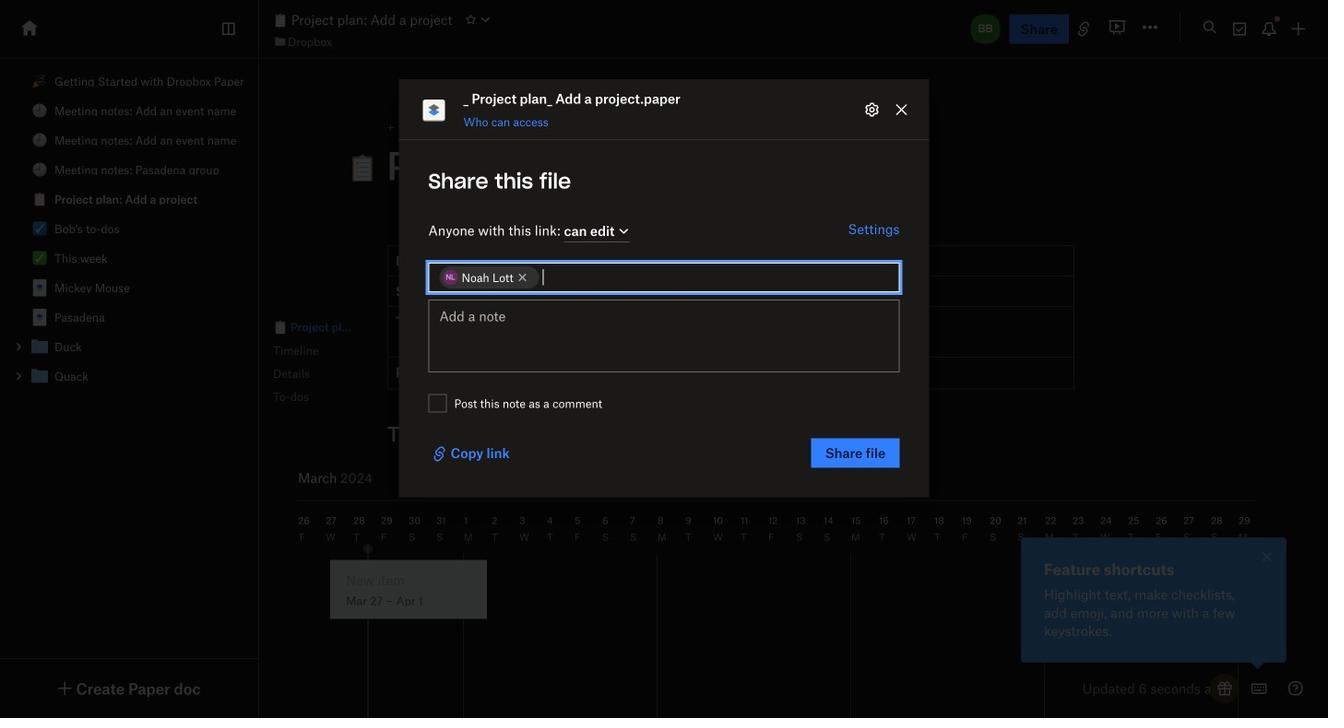 Task type: vqa. For each thing, say whether or not it's contained in the screenshot.
inline- at left bottom
no



Task type: locate. For each thing, give the bounding box(es) containing it.
0 vertical spatial clipboard image
[[273, 13, 288, 28]]

dialog
[[399, 79, 929, 497]]

1 vertical spatial template content image
[[29, 306, 51, 328]]

None text field
[[543, 267, 889, 288]]

0 vertical spatial nine o'clock image
[[32, 103, 47, 118]]

check mark button image
[[32, 251, 47, 266]]

Add a note text field
[[428, 300, 900, 373]]

0 vertical spatial template content image
[[29, 277, 51, 299]]

list item
[[0, 332, 258, 362], [0, 362, 258, 391]]

navigation
[[254, 297, 433, 428]]

2 nine o'clock image from the top
[[32, 162, 47, 177]]

nine o'clock image
[[32, 133, 47, 148]]

2 template content image from the top
[[29, 306, 51, 328]]

/ contents list
[[0, 66, 258, 391]]

clipboard image
[[32, 192, 47, 207]]

2 list item from the top
[[0, 362, 258, 391]]

1 vertical spatial clipboard image
[[273, 320, 288, 335]]

1 vertical spatial nine o'clock image
[[32, 162, 47, 177]]

nine o'clock image up nine o'clock image
[[32, 103, 47, 118]]

clipboard image
[[273, 13, 288, 28], [273, 320, 288, 335]]

template content image
[[29, 277, 51, 299], [29, 306, 51, 328]]

heading
[[348, 142, 1042, 189]]

2 clipboard image from the top
[[273, 320, 288, 335]]

nine o'clock image down nine o'clock image
[[32, 162, 47, 177]]

nine o'clock image
[[32, 103, 47, 118], [32, 162, 47, 177]]



Task type: describe. For each thing, give the bounding box(es) containing it.
1 template content image from the top
[[29, 277, 51, 299]]

1 nine o'clock image from the top
[[32, 103, 47, 118]]

1 list item from the top
[[0, 332, 258, 362]]

close image
[[1256, 546, 1278, 568]]

1 clipboard image from the top
[[273, 13, 288, 28]]

party popper image
[[32, 74, 47, 89]]

overlay image
[[1256, 546, 1278, 568]]

check box with check image
[[32, 221, 47, 236]]



